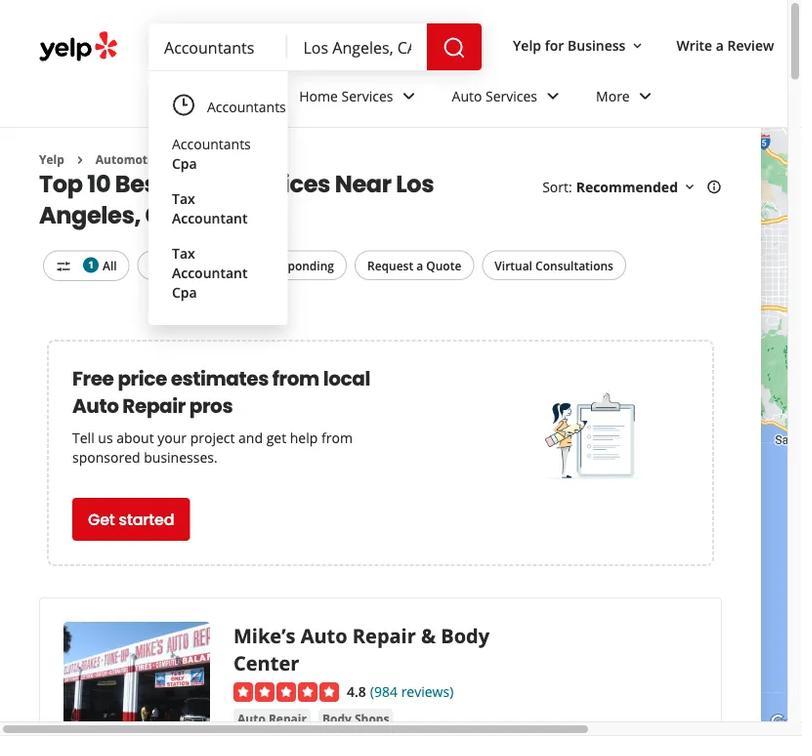 Task type: describe. For each thing, give the bounding box(es) containing it.
get
[[88, 509, 115, 531]]

request a quote
[[367, 257, 461, 273]]

1 vertical spatial auto services link
[[196, 151, 275, 168]]

recommended button
[[576, 178, 697, 196]]

home
[[299, 87, 338, 105]]

yelp link
[[39, 151, 64, 168]]

body shops button
[[318, 709, 393, 729]]

Find text field
[[164, 36, 272, 58]]

cpa inside accountants cpa
[[172, 154, 197, 172]]

write a review
[[676, 36, 774, 54]]

16 chevron down v2 image
[[630, 38, 645, 54]]

mike's auto repair & body center link
[[233, 622, 489, 677]]

10
[[87, 167, 111, 200]]

best
[[115, 167, 166, 200]]

get
[[266, 428, 286, 447]]

16 chevron down v2 image
[[682, 179, 697, 195]]

virtual consultations
[[495, 257, 613, 273]]

1 horizontal spatial from
[[321, 428, 353, 447]]

virtual consultations button
[[482, 250, 626, 280]]

mike's auto repair & body center image
[[63, 622, 210, 737]]

free price estimates from local auto repair pros image
[[545, 388, 642, 485]]

auto services inside business categories element
[[452, 87, 537, 105]]

16 chevron right v2 image for automotive
[[72, 152, 88, 168]]

body shops link
[[318, 709, 393, 729]]

near
[[335, 167, 391, 200]]

more link
[[580, 70, 673, 127]]

0 horizontal spatial from
[[272, 365, 319, 393]]

auto inside 'free price estimates from local auto repair pros tell us about your project and get help from sponsored businesses.'
[[72, 393, 119, 420]]

yelp for business
[[513, 36, 626, 54]]

auto inside top 10 best auto services near los angeles, california
[[171, 167, 227, 200]]

fast-
[[243, 257, 270, 273]]

body inside button
[[322, 711, 351, 727]]

responding
[[270, 257, 334, 273]]

16 filter v2 image
[[56, 259, 71, 274]]

tax accountant cpa
[[172, 244, 248, 301]]

california
[[145, 199, 261, 231]]

auto repair link
[[233, 709, 311, 729]]

repair inside 'free price estimates from local auto repair pros tell us about your project and get help from sponsored businesses.'
[[122, 393, 186, 420]]

1 all
[[88, 257, 117, 273]]

review
[[727, 36, 774, 54]]

4.8 star rating image
[[233, 683, 339, 702]]

more
[[596, 87, 630, 105]]

repair inside mike's auto repair & body center
[[353, 622, 416, 649]]

none field the near
[[303, 36, 411, 58]]

price
[[118, 365, 167, 393]]

yelp for yelp for business
[[513, 36, 541, 54]]

24 chevron down v2 image for restaurants
[[244, 84, 268, 108]]

project
[[190, 428, 235, 447]]

fast-responding
[[243, 257, 334, 273]]

cpa inside tax accountant cpa
[[172, 283, 197, 301]]

get started button
[[72, 498, 190, 541]]

write
[[676, 36, 712, 54]]

automotive
[[96, 151, 165, 168]]

get started
[[88, 509, 174, 531]]

consultations
[[535, 257, 613, 273]]

quote
[[426, 257, 461, 273]]

center
[[233, 650, 299, 677]]

local
[[323, 365, 370, 393]]

auto inside mike's auto repair & body center
[[301, 622, 347, 649]]

now
[[184, 257, 210, 273]]

business categories element
[[148, 70, 802, 127]]

24 clock v2 image
[[172, 93, 195, 117]]

your
[[157, 428, 187, 447]]

restaurants link
[[148, 70, 284, 127]]

sponsored
[[72, 448, 140, 466]]

tax accountant link
[[160, 181, 276, 235]]

google image
[[766, 711, 802, 737]]

reviews)
[[401, 682, 454, 701]]

sort:
[[542, 178, 572, 196]]



Task type: locate. For each thing, give the bounding box(es) containing it.
tax inside tax accountant
[[172, 189, 195, 208]]

16 chevron right v2 image
[[72, 152, 88, 168], [173, 152, 188, 168]]

None search field
[[148, 23, 486, 70]]

1 horizontal spatial auto services link
[[436, 70, 580, 127]]

accountant
[[172, 209, 248, 227], [172, 263, 248, 282]]

a inside button
[[416, 257, 423, 273]]

(984 reviews) link
[[370, 680, 454, 701]]

write a review link
[[669, 27, 782, 63]]

repair left the &
[[353, 622, 416, 649]]

repair inside the auto repair button
[[269, 711, 307, 727]]

0 vertical spatial accountants
[[207, 97, 286, 116]]

0 vertical spatial tax
[[172, 189, 195, 208]]

0 vertical spatial accountant
[[172, 209, 248, 227]]

0 vertical spatial a
[[716, 36, 724, 54]]

auto repair button
[[233, 709, 311, 729]]

from right help
[[321, 428, 353, 447]]

1 vertical spatial from
[[321, 428, 353, 447]]

cpa down open now button on the left top of page
[[172, 283, 197, 301]]

24 chevron down v2 image for auto services
[[541, 84, 565, 108]]

0 horizontal spatial repair
[[122, 393, 186, 420]]

16 info v2 image
[[706, 179, 722, 195]]

1 vertical spatial cpa
[[172, 283, 197, 301]]

2 cpa from the top
[[172, 283, 197, 301]]

24 chevron down v2 image
[[244, 84, 268, 108], [397, 84, 421, 108], [541, 84, 565, 108], [634, 84, 657, 108]]

0 vertical spatial auto services
[[452, 87, 537, 105]]

0 horizontal spatial a
[[416, 257, 423, 273]]

open now button
[[137, 250, 222, 280]]

top 10 best auto services near los angeles, california
[[39, 167, 434, 231]]

accountants for accountants
[[207, 97, 286, 116]]

services inside top 10 best auto services near los angeles, california
[[231, 167, 330, 200]]

services inside home services link
[[341, 87, 393, 105]]

(984
[[370, 682, 398, 701]]

accountants
[[207, 97, 286, 116], [172, 134, 251, 153]]

accountants for accountants cpa
[[172, 134, 251, 153]]

yelp inside button
[[513, 36, 541, 54]]

Near text field
[[303, 36, 411, 58]]

business
[[568, 36, 626, 54]]

tax for tax accountant
[[172, 189, 195, 208]]

tax for tax accountant cpa
[[172, 244, 195, 262]]

24 chevron down v2 image inside the more "link"
[[634, 84, 657, 108]]

1 24 chevron down v2 image from the left
[[244, 84, 268, 108]]

&
[[421, 622, 436, 649]]

started
[[119, 509, 174, 531]]

yelp
[[513, 36, 541, 54], [39, 151, 64, 168]]

and
[[238, 428, 263, 447]]

None field
[[164, 36, 272, 58], [303, 36, 411, 58], [164, 36, 272, 58]]

(984 reviews)
[[370, 682, 454, 701]]

us
[[98, 428, 113, 447]]

auto services link down for
[[436, 70, 580, 127]]

1 horizontal spatial 16 chevron right v2 image
[[173, 152, 188, 168]]

0 horizontal spatial yelp
[[39, 151, 64, 168]]

shops
[[355, 711, 389, 727]]

1 accountant from the top
[[172, 209, 248, 227]]

0 vertical spatial body
[[441, 622, 489, 649]]

1 horizontal spatial repair
[[269, 711, 307, 727]]

1 vertical spatial body
[[322, 711, 351, 727]]

4.8 link
[[347, 680, 366, 701]]

mike's auto repair & body center
[[233, 622, 489, 677]]

accountants up accountants cpa
[[207, 97, 286, 116]]

body right the &
[[441, 622, 489, 649]]

1 horizontal spatial auto services
[[452, 87, 537, 105]]

auto services up tax accountant link
[[196, 151, 275, 168]]

24 chevron down v2 image for home services
[[397, 84, 421, 108]]

home services link
[[284, 70, 436, 127]]

1 vertical spatial auto services
[[196, 151, 275, 168]]

repair up your
[[122, 393, 186, 420]]

auto inside business categories element
[[452, 87, 482, 105]]

tax accountant
[[172, 189, 248, 227]]

auto services link up tax accountant link
[[196, 151, 275, 168]]

free
[[72, 365, 114, 393]]

cpa
[[172, 154, 197, 172], [172, 283, 197, 301]]

estimates
[[171, 365, 269, 393]]

0 vertical spatial yelp
[[513, 36, 541, 54]]

2 tax from the top
[[172, 244, 195, 262]]

0 vertical spatial auto services link
[[436, 70, 580, 127]]

16 chevron right v2 image for auto services
[[173, 152, 188, 168]]

0 vertical spatial cpa
[[172, 154, 197, 172]]

for
[[545, 36, 564, 54]]

a for request
[[416, 257, 423, 273]]

accountants down accountants link
[[172, 134, 251, 153]]

2 accountant from the top
[[172, 263, 248, 282]]

accountants link
[[160, 87, 298, 126]]

los
[[396, 167, 434, 200]]

map region
[[571, 0, 802, 737]]

tell
[[72, 428, 94, 447]]

tax inside tax accountant cpa
[[172, 244, 195, 262]]

body shops
[[322, 711, 389, 727]]

1 vertical spatial accountant
[[172, 263, 248, 282]]

request
[[367, 257, 413, 273]]

recommended
[[576, 178, 678, 196]]

16 chevron right v2 image right best at left top
[[173, 152, 188, 168]]

2 24 chevron down v2 image from the left
[[397, 84, 421, 108]]

1 horizontal spatial body
[[441, 622, 489, 649]]

restaurants
[[164, 87, 241, 105]]

tax
[[172, 189, 195, 208], [172, 244, 195, 262]]

services right home
[[341, 87, 393, 105]]

help
[[290, 428, 318, 447]]

1 horizontal spatial yelp
[[513, 36, 541, 54]]

angeles,
[[39, 199, 141, 231]]

filters group
[[39, 250, 630, 281]]

pros
[[189, 393, 233, 420]]

body inside mike's auto repair & body center
[[441, 622, 489, 649]]

  text field
[[164, 36, 272, 58]]

24 chevron down v2 image right more at right top
[[634, 84, 657, 108]]

yelp for business button
[[505, 27, 653, 63]]

from left local
[[272, 365, 319, 393]]

tax accountant cpa link
[[160, 235, 276, 310]]

services
[[341, 87, 393, 105], [486, 87, 537, 105], [227, 151, 275, 168], [231, 167, 330, 200]]

repair down 4.8 star rating image
[[269, 711, 307, 727]]

services down yelp for business
[[486, 87, 537, 105]]

a right write
[[716, 36, 724, 54]]

search image
[[443, 36, 466, 60]]

auto repair
[[237, 711, 307, 727]]

24 chevron down v2 image right the restaurants
[[244, 84, 268, 108]]

fast-responding button
[[230, 250, 347, 280]]

open
[[150, 257, 181, 273]]

accountant for tax accountant
[[172, 209, 248, 227]]

accountant for tax accountant cpa
[[172, 263, 248, 282]]

a
[[716, 36, 724, 54], [416, 257, 423, 273]]

3 24 chevron down v2 image from the left
[[541, 84, 565, 108]]

services up fast-responding at the top left of page
[[231, 167, 330, 200]]

yelp left 10 on the top
[[39, 151, 64, 168]]

1 vertical spatial repair
[[353, 622, 416, 649]]

virtual
[[495, 257, 532, 273]]

body down 4.8
[[322, 711, 351, 727]]

automotive link
[[96, 151, 165, 168]]

free price estimates from local auto repair pros tell us about your project and get help from sponsored businesses.
[[72, 365, 370, 466]]

0 vertical spatial from
[[272, 365, 319, 393]]

1
[[88, 258, 94, 271]]

0 horizontal spatial 16 chevron right v2 image
[[72, 152, 88, 168]]

auto services link
[[436, 70, 580, 127], [196, 151, 275, 168]]

top
[[39, 167, 83, 200]]

a left quote
[[416, 257, 423, 273]]

1 cpa from the top
[[172, 154, 197, 172]]

a for write
[[716, 36, 724, 54]]

24 chevron down v2 image inside home services link
[[397, 84, 421, 108]]

auto inside button
[[237, 711, 266, 727]]

16 chevron right v2 image right yelp 'link'
[[72, 152, 88, 168]]

about
[[116, 428, 154, 447]]

2 horizontal spatial repair
[[353, 622, 416, 649]]

24 chevron down v2 image inside restaurants link
[[244, 84, 268, 108]]

4.8
[[347, 682, 366, 701]]

4 24 chevron down v2 image from the left
[[634, 84, 657, 108]]

24 chevron down v2 image right home services
[[397, 84, 421, 108]]

cpa right best at left top
[[172, 154, 197, 172]]

businesses.
[[144, 448, 218, 466]]

body
[[441, 622, 489, 649], [322, 711, 351, 727]]

1 vertical spatial tax
[[172, 244, 195, 262]]

yelp left for
[[513, 36, 541, 54]]

24 chevron down v2 image down for
[[541, 84, 565, 108]]

2 vertical spatial repair
[[269, 711, 307, 727]]

1 vertical spatial a
[[416, 257, 423, 273]]

0 horizontal spatial body
[[322, 711, 351, 727]]

0 horizontal spatial auto services link
[[196, 151, 275, 168]]

1 vertical spatial accountants
[[172, 134, 251, 153]]

auto services
[[452, 87, 537, 105], [196, 151, 275, 168]]

auto
[[452, 87, 482, 105], [196, 151, 224, 168], [171, 167, 227, 200], [72, 393, 119, 420], [301, 622, 347, 649], [237, 711, 266, 727]]

1 vertical spatial yelp
[[39, 151, 64, 168]]

request a quote button
[[355, 250, 474, 280]]

accountants cpa
[[172, 134, 251, 172]]

2 16 chevron right v2 image from the left
[[173, 152, 188, 168]]

1 tax from the top
[[172, 189, 195, 208]]

services down accountants link
[[227, 151, 275, 168]]

open now
[[150, 257, 210, 273]]

all
[[103, 257, 117, 273]]

0 horizontal spatial auto services
[[196, 151, 275, 168]]

from
[[272, 365, 319, 393], [321, 428, 353, 447]]

home services
[[299, 87, 393, 105]]

yelp for yelp 'link'
[[39, 151, 64, 168]]

mike's
[[233, 622, 295, 649]]

auto services down search icon
[[452, 87, 537, 105]]

1 horizontal spatial a
[[716, 36, 724, 54]]

1 16 chevron right v2 image from the left
[[72, 152, 88, 168]]

0 vertical spatial repair
[[122, 393, 186, 420]]

24 chevron down v2 image for more
[[634, 84, 657, 108]]



Task type: vqa. For each thing, say whether or not it's contained in the screenshot.
Get
yes



